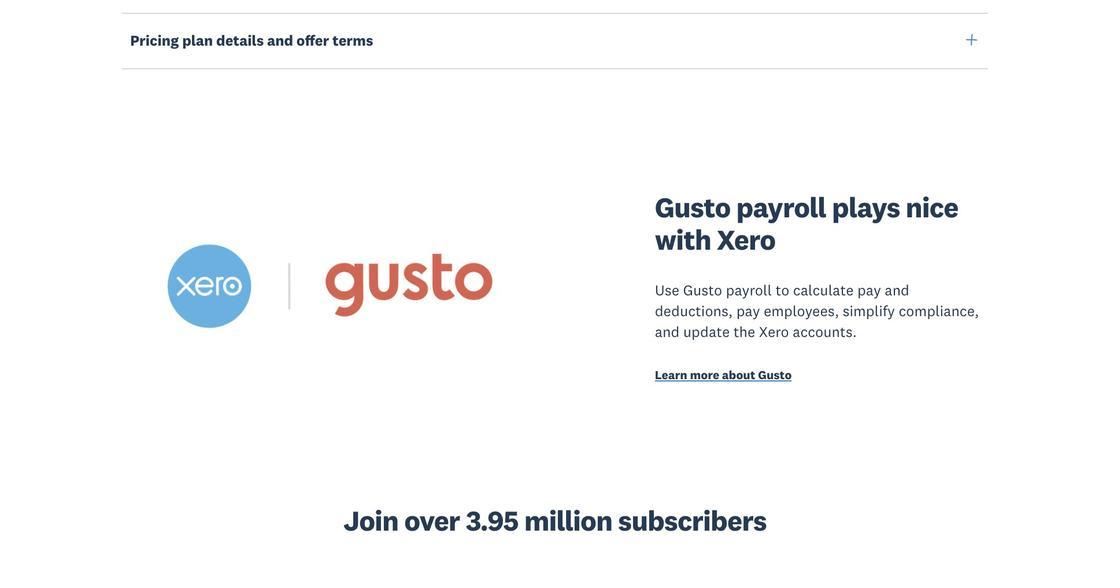 Task type: describe. For each thing, give the bounding box(es) containing it.
with
[[655, 222, 711, 257]]

3.95
[[466, 503, 519, 539]]

subscribers
[[618, 503, 767, 539]]

payroll inside gusto payroll plays nice with xero
[[736, 189, 826, 225]]

about
[[722, 367, 756, 383]]

over
[[404, 503, 460, 539]]

to
[[776, 281, 790, 300]]

terms
[[332, 31, 373, 50]]

gusto payroll plays nice with xero
[[655, 189, 958, 257]]

gusto inside gusto payroll plays nice with xero
[[655, 189, 731, 225]]

use gusto payroll to calculate pay and deductions, pay employees, simplify compliance, and update the xero accounts.
[[655, 281, 979, 341]]

xero inside use gusto payroll to calculate pay and deductions, pay employees, simplify compliance, and update the xero accounts.
[[759, 323, 789, 341]]

compliance,
[[899, 302, 979, 320]]

pricing plan details and offer terms button
[[122, 13, 988, 69]]

1 vertical spatial pay
[[737, 302, 760, 320]]

learn more about gusto link
[[655, 367, 988, 385]]

learn more about gusto
[[655, 367, 792, 383]]

xero inside gusto payroll plays nice with xero
[[717, 222, 776, 257]]

nice
[[906, 189, 958, 225]]

simplify
[[843, 302, 895, 320]]

and inside dropdown button
[[267, 31, 293, 50]]

plan
[[182, 31, 213, 50]]

2 horizontal spatial and
[[885, 281, 910, 300]]

the
[[734, 323, 755, 341]]

xero and gusto brands image
[[122, 183, 544, 392]]

update
[[683, 323, 730, 341]]

more
[[690, 367, 719, 383]]



Task type: vqa. For each thing, say whether or not it's contained in the screenshot.
deductions,
yes



Task type: locate. For each thing, give the bounding box(es) containing it.
0 vertical spatial gusto
[[655, 189, 731, 225]]

0 vertical spatial payroll
[[736, 189, 826, 225]]

gusto inside use gusto payroll to calculate pay and deductions, pay employees, simplify compliance, and update the xero accounts.
[[683, 281, 722, 300]]

accounts.
[[793, 323, 857, 341]]

pricing
[[130, 31, 179, 50]]

offer
[[297, 31, 329, 50]]

xero
[[717, 222, 776, 257], [759, 323, 789, 341]]

pay up the the
[[737, 302, 760, 320]]

million
[[524, 503, 612, 539]]

2 vertical spatial and
[[655, 323, 680, 341]]

join over 3.95 million subscribers
[[344, 503, 767, 539]]

1 vertical spatial payroll
[[726, 281, 772, 300]]

details
[[216, 31, 264, 50]]

gusto
[[655, 189, 731, 225], [683, 281, 722, 300], [758, 367, 792, 383]]

0 vertical spatial xero
[[717, 222, 776, 257]]

1 horizontal spatial pay
[[858, 281, 881, 300]]

pricing plan details and offer terms
[[130, 31, 373, 50]]

pay up simplify
[[858, 281, 881, 300]]

1 vertical spatial gusto
[[683, 281, 722, 300]]

calculate
[[793, 281, 854, 300]]

payroll inside use gusto payroll to calculate pay and deductions, pay employees, simplify compliance, and update the xero accounts.
[[726, 281, 772, 300]]

and down deductions,
[[655, 323, 680, 341]]

join
[[344, 503, 399, 539]]

and
[[267, 31, 293, 50], [885, 281, 910, 300], [655, 323, 680, 341]]

0 vertical spatial and
[[267, 31, 293, 50]]

0 vertical spatial pay
[[858, 281, 881, 300]]

0 horizontal spatial pay
[[737, 302, 760, 320]]

learn
[[655, 367, 687, 383]]

pay
[[858, 281, 881, 300], [737, 302, 760, 320]]

2 vertical spatial gusto
[[758, 367, 792, 383]]

employees,
[[764, 302, 839, 320]]

1 horizontal spatial and
[[655, 323, 680, 341]]

1 vertical spatial xero
[[759, 323, 789, 341]]

1 vertical spatial and
[[885, 281, 910, 300]]

deductions,
[[655, 302, 733, 320]]

payroll
[[736, 189, 826, 225], [726, 281, 772, 300]]

plays
[[832, 189, 900, 225]]

use
[[655, 281, 680, 300]]

and left offer
[[267, 31, 293, 50]]

0 horizontal spatial and
[[267, 31, 293, 50]]

and up simplify
[[885, 281, 910, 300]]



